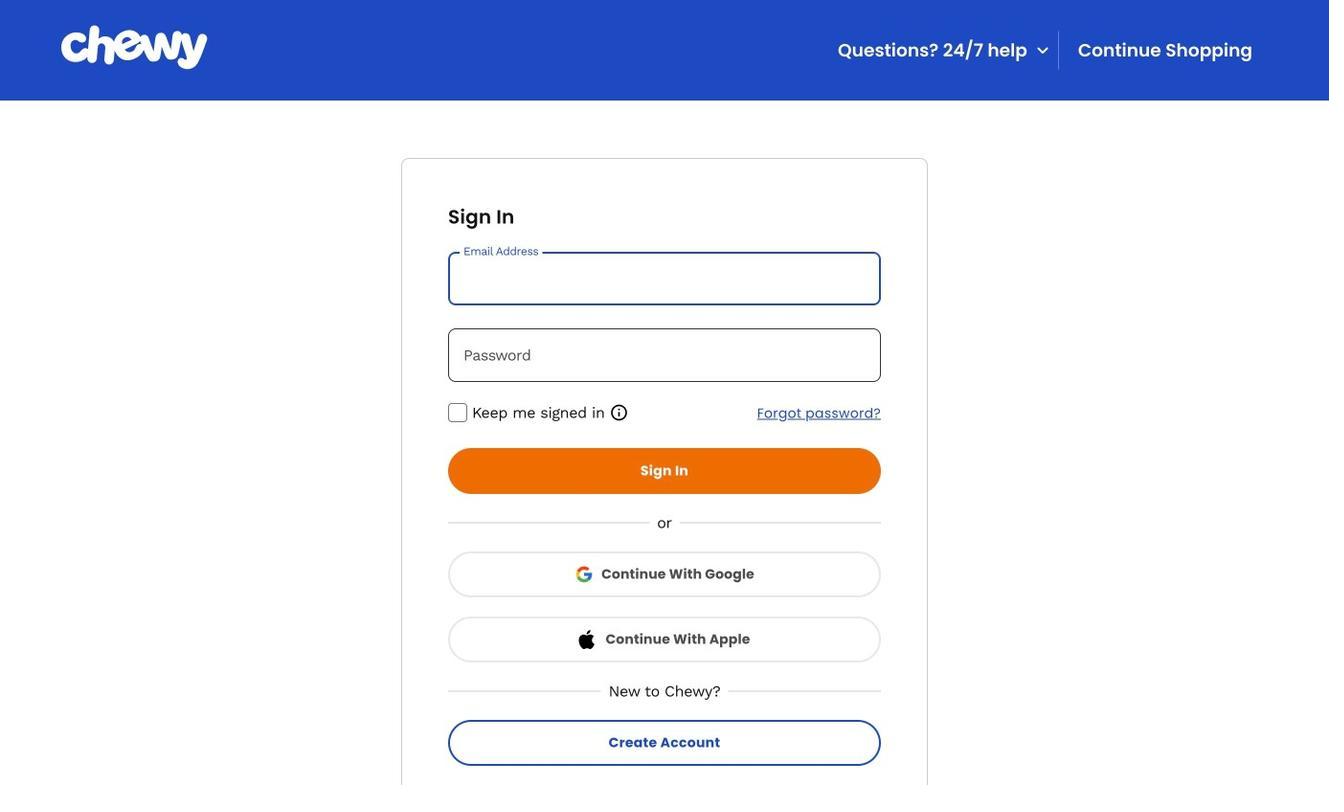 Task type: describe. For each thing, give the bounding box(es) containing it.
chewy logo image
[[61, 25, 207, 69]]



Task type: locate. For each thing, give the bounding box(es) containing it.
more info image
[[610, 403, 629, 422]]

None email field
[[448, 252, 881, 305]]

None password field
[[448, 328, 881, 382]]



Task type: vqa. For each thing, say whether or not it's contained in the screenshot.
deductible:
no



